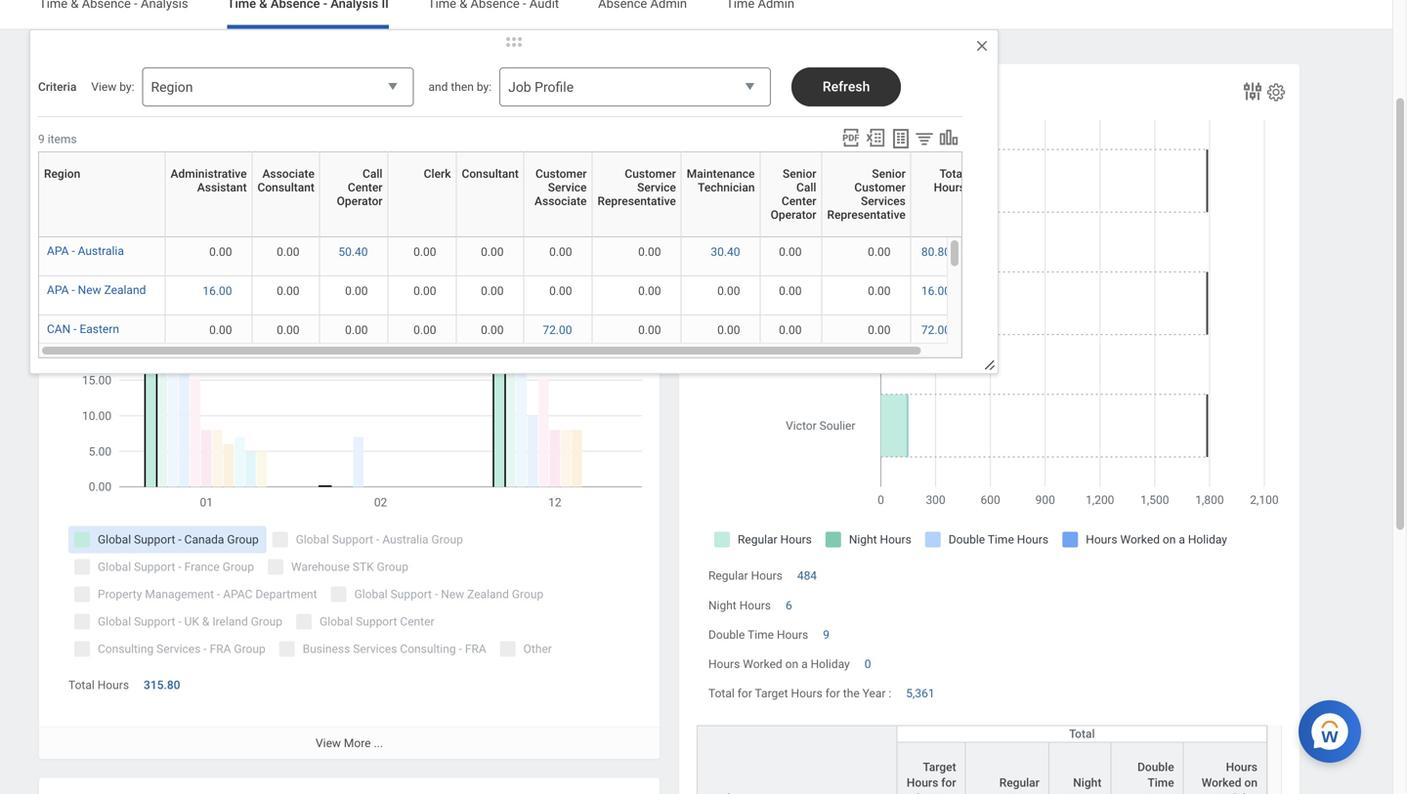 Task type: locate. For each thing, give the bounding box(es) containing it.
0 horizontal spatial holiday
[[811, 658, 850, 672]]

0 horizontal spatial 72.00 button
[[543, 323, 575, 338]]

customer right consultant "button"
[[536, 167, 587, 181]]

yearly hours workers summary
[[697, 83, 944, 104]]

0 vertical spatial regular
[[709, 569, 748, 583]]

16.00 button
[[203, 283, 235, 299], [922, 283, 954, 299]]

hours left regular hours popup button
[[907, 776, 939, 790]]

0 vertical spatial 9
[[38, 132, 45, 146]]

customer left maintenance
[[625, 167, 676, 181]]

1 horizontal spatial on
[[1245, 776, 1258, 790]]

view printable version (pdf) image
[[841, 127, 862, 149]]

call left 'clerk' 'button'
[[363, 167, 383, 181]]

holiday
[[811, 658, 850, 672], [1218, 792, 1258, 795]]

0 horizontal spatial senior
[[783, 167, 817, 181]]

16.00 for first 16.00 button from left
[[203, 284, 232, 298]]

center
[[348, 181, 383, 194], [782, 194, 817, 208]]

1 72.00 from the left
[[543, 324, 572, 337]]

call inside the call center operator
[[363, 167, 383, 181]]

2 by: from the left
[[477, 80, 492, 94]]

1 horizontal spatial associate
[[535, 194, 587, 208]]

apa left australia
[[47, 244, 69, 258]]

view right criteria
[[91, 80, 117, 94]]

1 vertical spatial year
[[933, 792, 956, 795]]

tab list
[[20, 0, 1373, 29]]

1 vertical spatial night hours
[[1070, 776, 1102, 795]]

2 service from the left
[[637, 181, 676, 194]]

1 vertical spatial -
[[72, 283, 75, 297]]

hours right yearly in the top of the page
[[749, 83, 796, 104]]

1 horizontal spatial 16.00
[[922, 284, 951, 298]]

export to worksheets image
[[889, 127, 913, 151]]

and
[[429, 80, 448, 94]]

16.00 button down 80.80 button
[[922, 283, 954, 299]]

1 apa from the top
[[47, 244, 69, 258]]

resize modal image
[[983, 359, 998, 373]]

0 vertical spatial night hours
[[709, 599, 771, 613]]

:
[[889, 687, 892, 701]]

1 vertical spatial target
[[923, 761, 956, 774]]

- left australia
[[72, 244, 75, 258]]

worked right double time hours popup button
[[1202, 776, 1242, 790]]

region left by
[[151, 79, 193, 95]]

0 horizontal spatial a
[[802, 658, 808, 672]]

senior call center operator
[[771, 167, 817, 222]]

associate right consultant "button"
[[535, 194, 587, 208]]

0 vertical spatial regular hours
[[709, 569, 783, 583]]

0 horizontal spatial 72.00
[[543, 324, 572, 337]]

0 horizontal spatial 9
[[38, 132, 45, 146]]

0 horizontal spatial night
[[709, 599, 737, 613]]

overtime trending by month element
[[39, 64, 660, 759]]

1 horizontal spatial center
[[782, 194, 817, 208]]

16.00 button right zealand
[[203, 283, 235, 299]]

the left :
[[843, 687, 860, 701]]

double up the total for target hours for the year :
[[709, 628, 745, 642]]

0.00
[[209, 245, 232, 259], [277, 245, 300, 259], [414, 245, 436, 259], [481, 245, 504, 259], [549, 245, 572, 259], [638, 245, 661, 259], [779, 245, 802, 259], [868, 245, 891, 259], [277, 284, 300, 298], [345, 284, 368, 298], [414, 284, 436, 298], [481, 284, 504, 298], [549, 284, 572, 298], [638, 284, 661, 298], [718, 284, 740, 298], [779, 284, 802, 298], [868, 284, 891, 298], [209, 324, 232, 337], [277, 324, 300, 337], [345, 324, 368, 337], [414, 324, 436, 337], [481, 324, 504, 337], [638, 324, 661, 337], [718, 324, 740, 337], [779, 324, 802, 337], [868, 324, 891, 337]]

0 horizontal spatial worked
[[743, 658, 783, 672]]

workers
[[800, 83, 865, 104]]

regular hours
[[709, 569, 783, 583], [1000, 776, 1040, 795]]

hours down summary view >> region by job profile - total hours,total hours - expand/collapse chart icon at the top
[[934, 181, 966, 194]]

hours left :
[[791, 687, 823, 701]]

associate inside associate consultant
[[262, 167, 315, 181]]

consultant right the clerk
[[462, 167, 519, 181]]

72.00 for 1st 72.00 button from right
[[922, 324, 951, 337]]

customer service associate
[[535, 167, 587, 208]]

-
[[72, 244, 75, 258], [72, 283, 75, 297], [73, 323, 77, 336]]

row containing target hours for the year
[[697, 742, 1268, 795]]

0
[[865, 658, 871, 672]]

hours left 6
[[740, 599, 771, 613]]

customer inside customer service representative
[[625, 167, 676, 181]]

region down the items
[[44, 167, 80, 181]]

center left "senior customer services representative"
[[782, 194, 817, 208]]

1 horizontal spatial time
[[1148, 776, 1174, 790]]

1 horizontal spatial night
[[1073, 776, 1102, 790]]

year left :
[[863, 687, 886, 701]]

72.00 button
[[543, 323, 575, 338], [922, 323, 954, 338]]

regular hours left 484
[[709, 569, 783, 583]]

0 horizontal spatial call
[[363, 167, 383, 181]]

2 apa from the top
[[47, 283, 69, 297]]

regular hours left night hours popup button
[[1000, 776, 1040, 795]]

0 vertical spatial year
[[863, 687, 886, 701]]

associate
[[262, 167, 315, 181], [535, 194, 587, 208]]

2 horizontal spatial customer
[[855, 181, 906, 194]]

- left new
[[72, 283, 75, 297]]

toolbar
[[835, 127, 963, 151]]

2 72.00 from the left
[[922, 324, 951, 337]]

- right can
[[73, 323, 77, 336]]

call center operator button
[[325, 151, 395, 237]]

1 horizontal spatial regular hours
[[1000, 776, 1040, 795]]

year left regular hours popup button
[[933, 792, 956, 795]]

customer
[[536, 167, 587, 181], [625, 167, 676, 181], [855, 181, 906, 194]]

1 horizontal spatial customer
[[625, 167, 676, 181]]

1 horizontal spatial service
[[637, 181, 676, 194]]

9 button
[[823, 627, 833, 643]]

0 horizontal spatial double
[[709, 628, 745, 642]]

1 vertical spatial time
[[1148, 776, 1174, 790]]

apa
[[47, 244, 69, 258], [47, 283, 69, 297]]

apa - new zealand
[[47, 283, 146, 297]]

operator up 50.40 button on the top left
[[337, 194, 383, 208]]

0 vertical spatial double
[[709, 628, 745, 642]]

a
[[802, 658, 808, 672], [1209, 792, 1215, 795]]

service left customer service representative
[[548, 181, 587, 194]]

job profile button
[[500, 67, 771, 108]]

hours inside popup button
[[1008, 792, 1040, 795]]

1 vertical spatial total hours
[[68, 679, 129, 693]]

1 vertical spatial apa
[[47, 283, 69, 297]]

1 vertical spatial hours worked on a holiday
[[1202, 761, 1258, 795]]

1 horizontal spatial operator
[[771, 208, 817, 222]]

0 horizontal spatial region
[[44, 167, 80, 181]]

a inside 'popup button'
[[1209, 792, 1215, 795]]

double time hours
[[709, 628, 809, 642], [1138, 761, 1174, 795]]

customer down export to excel icon
[[855, 181, 906, 194]]

customer service associate button
[[529, 151, 600, 237]]

night left 6
[[709, 599, 737, 613]]

5,361 button
[[906, 686, 938, 702]]

total row
[[697, 726, 1268, 795]]

time inside the double time hours
[[1148, 776, 1174, 790]]

1 senior from the left
[[783, 167, 817, 181]]

the left regular hours popup button
[[913, 792, 930, 795]]

1 horizontal spatial call
[[797, 181, 817, 194]]

worked
[[743, 658, 783, 672], [1202, 776, 1242, 790]]

holiday inside 'hours worked on a holiday'
[[1218, 792, 1258, 795]]

2 16.00 from the left
[[922, 284, 951, 298]]

0 vertical spatial on
[[785, 658, 799, 672]]

maintenance
[[687, 167, 755, 181]]

1 horizontal spatial regular
[[1000, 776, 1040, 790]]

1 horizontal spatial by:
[[477, 80, 492, 94]]

region inside popup button
[[151, 79, 193, 95]]

center left 'clerk' 'button'
[[348, 181, 383, 194]]

1 horizontal spatial representative
[[827, 208, 906, 222]]

0 vertical spatial time
[[748, 628, 774, 642]]

0 horizontal spatial consultant
[[258, 181, 315, 194]]

hours
[[749, 83, 796, 104], [934, 181, 966, 194], [751, 569, 783, 583], [740, 599, 771, 613], [777, 628, 809, 642], [709, 658, 740, 672], [97, 679, 129, 693], [791, 687, 823, 701], [1226, 761, 1258, 774], [907, 776, 939, 790], [1008, 792, 1040, 795], [1070, 792, 1102, 795], [1143, 792, 1174, 795]]

1 horizontal spatial senior
[[872, 167, 906, 181]]

service
[[548, 181, 587, 194], [637, 181, 676, 194]]

0 vertical spatial apa
[[47, 244, 69, 258]]

0 horizontal spatial associate
[[262, 167, 315, 181]]

year inside target hours for the year
[[933, 792, 956, 795]]

double time hours down 6
[[709, 628, 809, 642]]

target left regular hours popup button
[[923, 761, 956, 774]]

16.00 right zealand
[[203, 284, 232, 298]]

by: right then
[[477, 80, 492, 94]]

1 vertical spatial regular
[[1000, 776, 1040, 790]]

customer for customer service representative
[[625, 167, 676, 181]]

call left "senior customer services representative"
[[797, 181, 817, 194]]

clerk
[[424, 167, 451, 181]]

double
[[709, 628, 745, 642], [1138, 761, 1174, 774]]

9 inside button
[[823, 628, 830, 642]]

view inside overtime trending by month element
[[316, 737, 341, 750]]

hours right double time hours popup button
[[1226, 761, 1258, 774]]

year
[[863, 687, 886, 701], [933, 792, 956, 795]]

target down 6
[[755, 687, 788, 701]]

senior up services
[[872, 167, 906, 181]]

0 vertical spatial double time hours
[[709, 628, 809, 642]]

a right double time hours popup button
[[1209, 792, 1215, 795]]

0 vertical spatial -
[[72, 244, 75, 258]]

view
[[91, 80, 117, 94], [316, 737, 341, 750]]

overtime
[[57, 83, 128, 104]]

target
[[755, 687, 788, 701], [923, 761, 956, 774]]

representative right senior call center operator
[[827, 208, 906, 222]]

1 horizontal spatial night hours
[[1070, 776, 1102, 795]]

regular left 484
[[709, 569, 748, 583]]

time
[[748, 628, 774, 642], [1148, 776, 1174, 790]]

2 horizontal spatial for
[[941, 776, 956, 790]]

hours inside button
[[934, 181, 966, 194]]

night hours
[[709, 599, 771, 613], [1070, 776, 1102, 795]]

profile
[[535, 79, 574, 95]]

on
[[785, 658, 799, 672], [1245, 776, 1258, 790]]

consultant right assistant
[[258, 181, 315, 194]]

1 horizontal spatial the
[[913, 792, 930, 795]]

by: right criteria
[[119, 80, 134, 94]]

80.80
[[922, 245, 951, 259]]

16.00 down 80.80 button
[[922, 284, 951, 298]]

1 horizontal spatial double time hours
[[1138, 761, 1174, 795]]

operator right maintenance technician button
[[771, 208, 817, 222]]

1 vertical spatial a
[[1209, 792, 1215, 795]]

regular left night hours popup button
[[1000, 776, 1040, 790]]

summary
[[869, 83, 944, 104]]

0 vertical spatial region
[[151, 79, 193, 95]]

senior for call
[[783, 167, 817, 181]]

total hours inside overtime trending by month element
[[68, 679, 129, 693]]

region button
[[44, 152, 173, 237]]

16.00
[[203, 284, 232, 298], [922, 284, 951, 298]]

total
[[940, 167, 966, 181], [68, 679, 95, 693], [709, 687, 735, 701], [1069, 728, 1095, 741]]

senior left "senior customer services representative"
[[783, 167, 817, 181]]

service inside 'customer service associate'
[[548, 181, 587, 194]]

1 service from the left
[[548, 181, 587, 194]]

hours left hours worked on a holiday 'popup button'
[[1143, 792, 1174, 795]]

0 horizontal spatial service
[[548, 181, 587, 194]]

total hours left 315.80
[[68, 679, 129, 693]]

1 vertical spatial holiday
[[1218, 792, 1258, 795]]

for
[[738, 687, 752, 701], [826, 687, 840, 701], [941, 776, 956, 790]]

night hours left 6
[[709, 599, 771, 613]]

1 vertical spatial double time hours
[[1138, 761, 1174, 795]]

hours worked on a holiday
[[709, 658, 850, 672], [1202, 761, 1258, 795]]

hours worked on a holiday up the total for target hours for the year :
[[709, 658, 850, 672]]

operator
[[337, 194, 383, 208], [771, 208, 817, 222]]

2 vertical spatial -
[[73, 323, 77, 336]]

maintenance technician
[[687, 167, 755, 194]]

1 vertical spatial on
[[1245, 776, 1258, 790]]

0 vertical spatial associate
[[262, 167, 315, 181]]

hours down the 6 button
[[777, 628, 809, 642]]

move modal image
[[495, 30, 534, 54]]

1 horizontal spatial worked
[[1202, 776, 1242, 790]]

double left hours worked on a holiday 'popup button'
[[1138, 761, 1174, 774]]

consultant
[[462, 167, 519, 181], [258, 181, 315, 194]]

assistant
[[197, 181, 247, 194]]

total inside overtime trending by month element
[[68, 679, 95, 693]]

1 horizontal spatial hours worked on a holiday
[[1202, 761, 1258, 795]]

apa - australia link
[[47, 240, 124, 258]]

1 horizontal spatial a
[[1209, 792, 1215, 795]]

representative
[[598, 194, 676, 208], [827, 208, 906, 222]]

0 vertical spatial total hours
[[934, 167, 966, 194]]

time left 9 button on the bottom of the page
[[748, 628, 774, 642]]

0 vertical spatial holiday
[[811, 658, 850, 672]]

0 horizontal spatial by:
[[119, 80, 134, 94]]

0 horizontal spatial representative
[[598, 194, 676, 208]]

night down total popup button
[[1073, 776, 1102, 790]]

representative right 'customer service associate'
[[598, 194, 676, 208]]

service inside customer service representative
[[637, 181, 676, 194]]

double time hours left hours worked on a holiday 'popup button'
[[1138, 761, 1174, 795]]

1 vertical spatial associate
[[535, 194, 587, 208]]

0 horizontal spatial target
[[755, 687, 788, 701]]

0 horizontal spatial for
[[738, 687, 752, 701]]

hours left 315.80
[[97, 679, 129, 693]]

hours down total popup button
[[1070, 792, 1102, 795]]

apa left new
[[47, 283, 69, 297]]

service left maintenance technician
[[637, 181, 676, 194]]

row
[[697, 742, 1268, 795]]

1 vertical spatial region
[[44, 167, 80, 181]]

0 horizontal spatial center
[[348, 181, 383, 194]]

1 vertical spatial 9
[[823, 628, 830, 642]]

call
[[363, 167, 383, 181], [797, 181, 817, 194]]

1 horizontal spatial 72.00
[[922, 324, 951, 337]]

view left 'more'
[[316, 737, 341, 750]]

- for australia
[[72, 244, 75, 258]]

worked up the total for target hours for the year :
[[743, 658, 783, 672]]

night
[[709, 599, 737, 613], [1073, 776, 1102, 790]]

view more ...
[[316, 737, 383, 750]]

by:
[[119, 80, 134, 94], [477, 80, 492, 94]]

0 horizontal spatial the
[[843, 687, 860, 701]]

the inside target hours for the year
[[913, 792, 930, 795]]

0 vertical spatial view
[[91, 80, 117, 94]]

night hours down total popup button
[[1070, 776, 1102, 795]]

configure yearly hours workers summary image
[[1266, 82, 1287, 103]]

2 16.00 button from the left
[[922, 283, 954, 299]]

hours left night hours popup button
[[1008, 792, 1040, 795]]

senior inside "senior customer services representative"
[[872, 167, 906, 181]]

region inside button
[[44, 167, 80, 181]]

1 horizontal spatial 16.00 button
[[922, 283, 954, 299]]

and then by:
[[429, 80, 492, 94]]

2 senior from the left
[[872, 167, 906, 181]]

1 16.00 from the left
[[203, 284, 232, 298]]

1 horizontal spatial year
[[933, 792, 956, 795]]

1 horizontal spatial holiday
[[1218, 792, 1258, 795]]

senior inside senior call center operator
[[783, 167, 817, 181]]

representative inside button
[[827, 208, 906, 222]]

a up the total for target hours for the year :
[[802, 658, 808, 672]]

senior
[[783, 167, 817, 181], [872, 167, 906, 181]]

0 horizontal spatial total hours
[[68, 679, 129, 693]]

72.00
[[543, 324, 572, 337], [922, 324, 951, 337]]

overtime trending by month
[[57, 83, 279, 104]]

refresh button
[[792, 67, 901, 107]]

0 horizontal spatial night hours
[[709, 599, 771, 613]]

customer inside 'customer service associate'
[[536, 167, 587, 181]]

yearly hours workers summary element
[[679, 64, 1300, 795]]

call inside senior call center operator
[[797, 181, 817, 194]]

holiday right double time hours popup button
[[1218, 792, 1258, 795]]

center inside the call center operator
[[348, 181, 383, 194]]

hours worked on a holiday right double time hours popup button
[[1202, 761, 1258, 795]]

double inside popup button
[[1138, 761, 1174, 774]]

0 horizontal spatial year
[[863, 687, 886, 701]]

0 horizontal spatial 16.00 button
[[203, 283, 235, 299]]

0 horizontal spatial view
[[91, 80, 117, 94]]

1 horizontal spatial region
[[151, 79, 193, 95]]

0 vertical spatial worked
[[743, 658, 783, 672]]

1 horizontal spatial 9
[[823, 628, 830, 642]]

associate right assistant
[[262, 167, 315, 181]]

0 vertical spatial hours worked on a holiday
[[709, 658, 850, 672]]

0 horizontal spatial 16.00
[[203, 284, 232, 298]]

total hours down summary view >> region by job profile - total hours,total hours - expand/collapse chart icon at the top
[[934, 167, 966, 194]]

total hours
[[934, 167, 966, 194], [68, 679, 129, 693]]

holiday down 9 button on the bottom of the page
[[811, 658, 850, 672]]

view for view more ...
[[316, 737, 341, 750]]

apa - new zealand link
[[47, 280, 146, 297]]

time left hours worked on a holiday 'popup button'
[[1148, 776, 1174, 790]]

484 button
[[797, 568, 820, 584]]



Task type: vqa. For each thing, say whether or not it's contained in the screenshot.


Task type: describe. For each thing, give the bounding box(es) containing it.
associate inside button
[[535, 194, 587, 208]]

- for new
[[72, 283, 75, 297]]

regular hours button
[[966, 743, 1049, 795]]

job
[[508, 79, 531, 95]]

operator inside senior call center operator button
[[771, 208, 817, 222]]

customer service representative
[[598, 167, 676, 208]]

regular hours inside regular hours popup button
[[1000, 776, 1040, 795]]

0 vertical spatial night
[[709, 599, 737, 613]]

50.40
[[339, 245, 368, 259]]

50.40 button
[[339, 244, 371, 260]]

maintenance technician button
[[687, 151, 768, 237]]

center inside senior call center operator
[[782, 194, 817, 208]]

double time hours button
[[1112, 743, 1183, 795]]

1 72.00 button from the left
[[543, 323, 575, 338]]

customer service representative button
[[598, 151, 689, 237]]

9 items
[[38, 132, 77, 146]]

view by:
[[91, 80, 134, 94]]

0 button
[[865, 657, 874, 673]]

total button
[[898, 727, 1267, 742]]

then
[[451, 80, 474, 94]]

hours worked on a holiday button
[[1184, 743, 1267, 795]]

0 vertical spatial the
[[843, 687, 860, 701]]

80.80 button
[[922, 244, 954, 260]]

0 horizontal spatial regular hours
[[709, 569, 783, 583]]

6
[[786, 599, 792, 613]]

9 for 9 items
[[38, 132, 45, 146]]

new
[[78, 283, 101, 297]]

customer inside "senior customer services representative"
[[855, 181, 906, 194]]

hours worked on a holiday inside hours worked on a holiday 'popup button'
[[1202, 761, 1258, 795]]

service for representative
[[637, 181, 676, 194]]

region button
[[142, 67, 414, 108]]

services
[[861, 194, 906, 208]]

worked inside 'hours worked on a holiday'
[[1202, 776, 1242, 790]]

representative inside button
[[598, 194, 676, 208]]

senior call center operator button
[[766, 151, 829, 237]]

0 vertical spatial target
[[755, 687, 788, 701]]

on inside 'hours worked on a holiday'
[[1245, 776, 1258, 790]]

total hours button
[[916, 167, 966, 194]]

items
[[48, 132, 77, 146]]

1 16.00 button from the left
[[203, 283, 235, 299]]

0 horizontal spatial double time hours
[[709, 628, 809, 642]]

senior customer services representative
[[827, 167, 906, 222]]

0 horizontal spatial time
[[748, 628, 774, 642]]

trending
[[132, 83, 200, 104]]

hours up the total for target hours for the year :
[[709, 658, 740, 672]]

6 button
[[786, 598, 795, 614]]

technician
[[698, 181, 755, 194]]

senior for customer
[[872, 167, 906, 181]]

2 72.00 button from the left
[[922, 323, 954, 338]]

export to excel image
[[865, 127, 886, 149]]

double time hours inside double time hours popup button
[[1138, 761, 1174, 795]]

30.40
[[711, 245, 740, 259]]

...
[[374, 737, 383, 750]]

close image
[[974, 38, 990, 54]]

315.80
[[144, 679, 180, 693]]

target inside target hours for the year
[[923, 761, 956, 774]]

customer for customer service associate
[[536, 167, 587, 181]]

by
[[204, 83, 224, 104]]

australia
[[78, 244, 124, 258]]

more
[[344, 737, 371, 750]]

apa - australia
[[47, 244, 124, 258]]

summary view >> region by job profile - total hours,total hours - expand/collapse chart image
[[938, 127, 960, 149]]

0 horizontal spatial regular
[[709, 569, 748, 583]]

night hours inside popup button
[[1070, 776, 1102, 795]]

5,361
[[906, 687, 935, 701]]

target hours for the year button
[[898, 743, 965, 795]]

refresh
[[823, 79, 870, 95]]

hours inside overtime trending by month element
[[97, 679, 129, 693]]

night hours button
[[1050, 743, 1111, 795]]

select to filter grid data image
[[914, 128, 935, 149]]

consultant inside button
[[258, 181, 315, 194]]

service for associate
[[548, 181, 587, 194]]

clerk button
[[393, 151, 464, 237]]

30.40 button
[[711, 244, 743, 260]]

night inside night hours popup button
[[1073, 776, 1102, 790]]

yearly
[[697, 83, 744, 104]]

regular inside popup button
[[1000, 776, 1040, 790]]

can - eastern link
[[47, 319, 119, 336]]

for inside target hours for the year
[[941, 776, 956, 790]]

call center operator
[[337, 167, 383, 208]]

484
[[797, 569, 817, 583]]

0 horizontal spatial hours worked on a holiday
[[709, 658, 850, 672]]

eastern
[[80, 323, 119, 336]]

total for target hours for the year :
[[709, 687, 892, 701]]

72.00 for second 72.00 button from the right
[[543, 324, 572, 337]]

consultant inside "button"
[[462, 167, 519, 181]]

zealand
[[104, 283, 146, 297]]

16.00 for 2nd 16.00 button from left
[[922, 284, 951, 298]]

0 vertical spatial a
[[802, 658, 808, 672]]

senior customer services representative button
[[827, 151, 918, 237]]

administrative assistant
[[171, 167, 247, 194]]

total inside popup button
[[1069, 728, 1095, 741]]

target hours for the year
[[907, 761, 956, 795]]

consultant button
[[462, 151, 531, 237]]

1 horizontal spatial for
[[826, 687, 840, 701]]

can
[[47, 323, 71, 336]]

operator inside call center operator button
[[337, 194, 383, 208]]

hours inside the double time hours
[[1143, 792, 1174, 795]]

view for view by:
[[91, 80, 117, 94]]

1 horizontal spatial total hours
[[934, 167, 966, 194]]

configure and view chart data image
[[1241, 80, 1265, 103]]

apa for apa - australia
[[47, 244, 69, 258]]

hours inside target hours for the year
[[907, 776, 939, 790]]

can - eastern
[[47, 323, 119, 336]]

administrative assistant button
[[171, 151, 259, 237]]

month
[[228, 83, 279, 104]]

view more ... link
[[39, 727, 660, 759]]

- for eastern
[[73, 323, 77, 336]]

administrative
[[171, 167, 247, 181]]

9 for 9
[[823, 628, 830, 642]]

job profile
[[508, 79, 574, 95]]

associate consultant
[[258, 167, 315, 194]]

criteria
[[38, 80, 77, 94]]

apa for apa - new zealand
[[47, 283, 69, 297]]

associate consultant button
[[258, 151, 327, 237]]

total inside button
[[940, 167, 966, 181]]

hours left 484
[[751, 569, 783, 583]]

315.80 button
[[144, 678, 183, 694]]

1 by: from the left
[[119, 80, 134, 94]]

hours inside 'popup button'
[[1226, 761, 1258, 774]]



